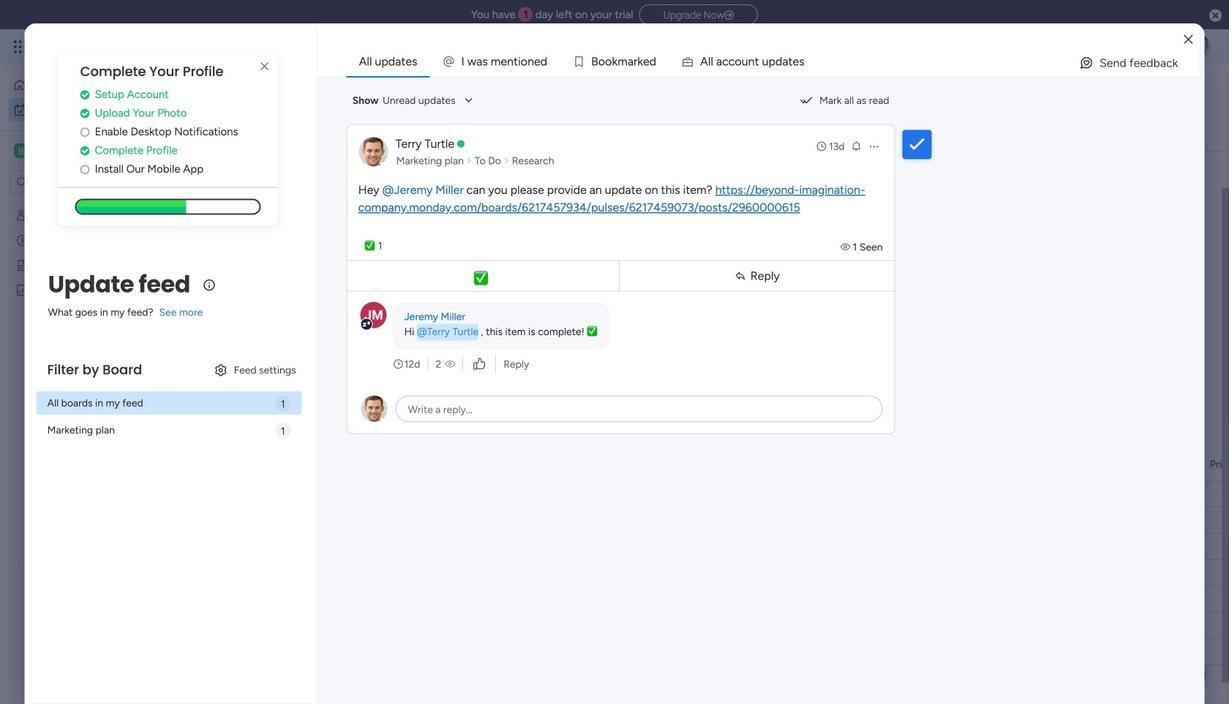 Task type: describe. For each thing, give the bounding box(es) containing it.
search image
[[399, 163, 411, 175]]

see plans image
[[243, 39, 256, 55]]

workspace selection element
[[14, 142, 93, 160]]

2 vertical spatial option
[[0, 202, 187, 205]]

slider arrow image
[[466, 153, 473, 168]]

dapulse close image
[[1210, 8, 1222, 23]]

workspace image
[[14, 143, 29, 159]]

terry turtle image
[[1189, 35, 1212, 59]]

1 horizontal spatial v2 seen image
[[841, 241, 853, 253]]

0 vertical spatial option
[[9, 73, 178, 97]]

circle o image
[[80, 164, 90, 175]]

2 check circle image from the top
[[80, 145, 90, 156]]

options image
[[868, 141, 880, 152]]

select product image
[[13, 40, 28, 54]]

public dashboard image
[[15, 283, 29, 297]]



Task type: vqa. For each thing, say whether or not it's contained in the screenshot.
the right Public Dashboard ICON
no



Task type: locate. For each thing, give the bounding box(es) containing it.
1 vertical spatial check circle image
[[80, 145, 90, 156]]

option
[[9, 73, 178, 97], [9, 98, 178, 121], [0, 202, 187, 205]]

0 horizontal spatial v2 seen image
[[445, 357, 455, 371]]

1 vertical spatial option
[[9, 98, 178, 121]]

check circle image up circle o image
[[80, 145, 90, 156]]

Search in workspace field
[[31, 174, 122, 191]]

tab list
[[347, 47, 1199, 76]]

close image
[[1184, 34, 1193, 45]]

1 vertical spatial tab
[[216, 127, 268, 151]]

public board image
[[15, 258, 29, 272]]

list box
[[0, 200, 187, 500]]

slider arrow image
[[503, 153, 510, 168]]

check circle image down check circle image
[[80, 108, 90, 119]]

None search field
[[284, 157, 417, 181]]

Filter dashboard by text search field
[[284, 157, 417, 181]]

dapulse x slim image
[[256, 58, 273, 75]]

circle o image
[[80, 126, 90, 137]]

check circle image
[[80, 89, 90, 100]]

1 check circle image from the top
[[80, 108, 90, 119]]

0 horizontal spatial tab
[[216, 127, 268, 151]]

give feedback image
[[1079, 56, 1094, 70]]

v2 seen image
[[841, 241, 853, 253], [445, 357, 455, 371]]

v2 like image
[[474, 356, 485, 372]]

reminder image
[[851, 140, 863, 152]]

check circle image
[[80, 108, 90, 119], [80, 145, 90, 156]]

1 horizontal spatial tab
[[347, 47, 430, 76]]

dapulse rightstroke image
[[725, 10, 734, 21]]

1 vertical spatial v2 seen image
[[445, 357, 455, 371]]

0 vertical spatial check circle image
[[80, 108, 90, 119]]

tab
[[347, 47, 430, 76], [216, 127, 268, 151]]

0 vertical spatial tab
[[347, 47, 430, 76]]

0 vertical spatial v2 seen image
[[841, 241, 853, 253]]



